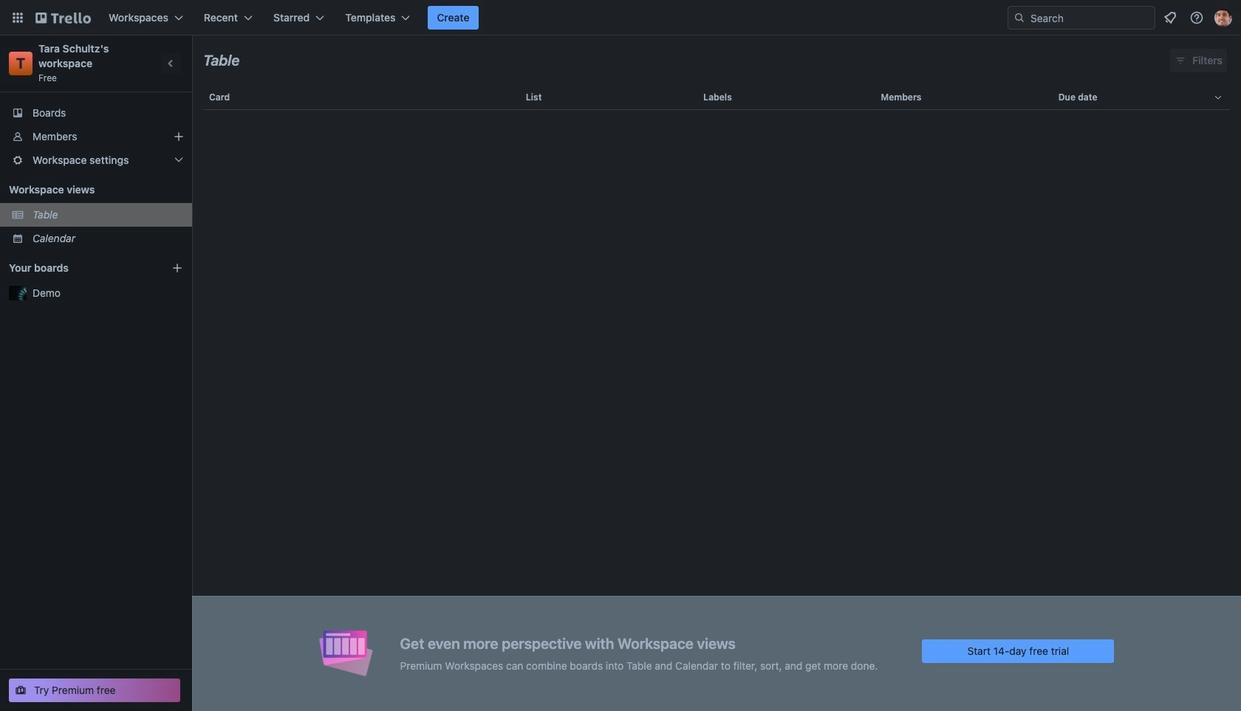 Task type: locate. For each thing, give the bounding box(es) containing it.
None text field
[[203, 47, 240, 75]]

search image
[[1014, 12, 1025, 24]]

open information menu image
[[1189, 10, 1204, 25]]

your boards with 1 items element
[[9, 259, 149, 277]]

row
[[203, 80, 1230, 115]]

table
[[192, 80, 1241, 711]]

primary element
[[0, 0, 1241, 35]]

0 notifications image
[[1161, 9, 1179, 27]]

Search field
[[1008, 6, 1155, 30]]



Task type: describe. For each thing, give the bounding box(es) containing it.
james peterson (jamespeterson93) image
[[1214, 9, 1232, 27]]

back to home image
[[35, 6, 91, 30]]

add board image
[[171, 262, 183, 274]]

workspace navigation collapse icon image
[[161, 53, 182, 74]]



Task type: vqa. For each thing, say whether or not it's contained in the screenshot.
search image
yes



